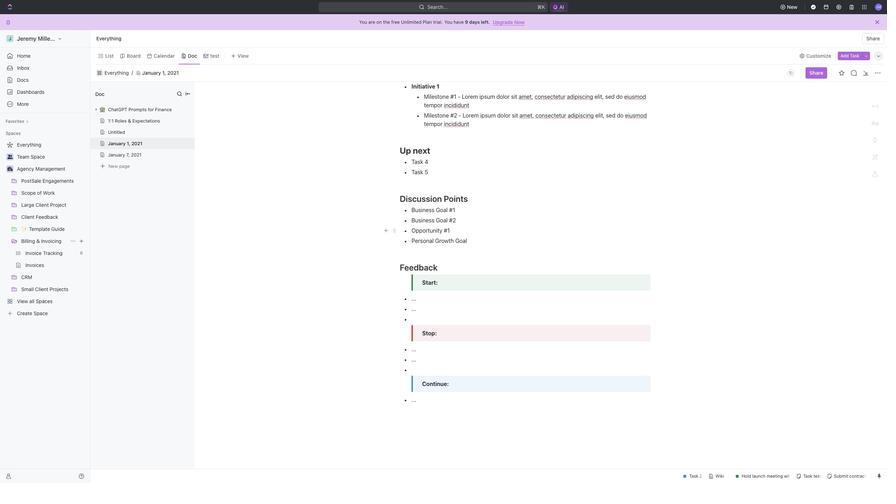 Task type: describe. For each thing, give the bounding box(es) containing it.
eiusmod for milestone #2 - lorem ipsum dolor sit amet, consectetur adipiscing elit, sed do eiusmod tempor incididunt
[[625, 112, 647, 119]]

user group image
[[7, 155, 13, 159]]

sit for #1
[[511, 94, 517, 100]]

🏦 chatgpt prompts for finance
[[100, 106, 172, 112]]

view button
[[228, 51, 251, 61]]

discussion points
[[400, 194, 468, 204]]

✨
[[21, 226, 28, 232]]

miller's
[[38, 35, 57, 42]]

sed for milestone #2 - lorem ipsum dolor sit amet, consectetur adipiscing elit, sed do eiusmod tempor incididunt
[[606, 112, 616, 119]]

amet, for #2
[[520, 112, 534, 119]]

free
[[391, 19, 400, 25]]

create
[[17, 310, 32, 316]]

4
[[425, 159, 428, 165]]

1:1
[[108, 118, 114, 124]]

1:1 roles & expectations
[[108, 118, 160, 124]]

space for create space
[[34, 310, 48, 316]]

client inside client feedback link
[[21, 214, 34, 220]]

9
[[465, 19, 468, 25]]

feedback inside tree
[[36, 214, 58, 220]]

invoices
[[26, 262, 44, 268]]

agency management link
[[17, 163, 86, 175]]

have
[[454, 19, 464, 25]]

small client projects
[[21, 286, 68, 292]]

invoices link
[[26, 260, 86, 271]]

billing & invoicing
[[21, 238, 61, 244]]

opportunity #1
[[412, 227, 450, 234]]

0 horizontal spatial doc
[[95, 91, 105, 97]]

milestone for milestone #2 - lorem ipsum dolor sit amet, consectetur adipiscing elit, sed do eiusmod tempor incididunt
[[424, 112, 449, 119]]

billing & invoicing link
[[21, 236, 67, 247]]

of
[[37, 190, 42, 196]]

2 vertical spatial 2021
[[131, 152, 142, 158]]

billing
[[21, 238, 35, 244]]

january 7, 2021
[[108, 152, 142, 158]]

crm link
[[21, 272, 86, 283]]

jeremy miller's workspace
[[17, 35, 88, 42]]

1 vertical spatial january
[[108, 141, 126, 146]]

initiative 1
[[412, 83, 441, 90]]

2 vertical spatial goal
[[455, 238, 467, 244]]

tempor for milestone #2 - lorem ipsum dolor sit amet, consectetur adipiscing elit, sed do eiusmod tempor incididunt
[[424, 121, 443, 127]]

1 you from the left
[[359, 19, 367, 25]]

add
[[841, 53, 849, 58]]

incididunt for #1
[[444, 102, 469, 108]]

view button
[[228, 47, 251, 64]]

task for task 4
[[412, 159, 423, 165]]

adipiscing for milestone #1 - lorem ipsum dolor sit amet, consectetur adipiscing elit, sed do eiusmod tempor incididunt
[[567, 94, 593, 100]]

search...
[[427, 4, 448, 10]]

consectetur for #1
[[535, 94, 566, 100]]

0 vertical spatial january
[[142, 70, 161, 76]]

create space link
[[3, 308, 86, 319]]

postsale
[[21, 178, 41, 184]]

3 ... from the top
[[412, 346, 416, 352]]

all
[[29, 298, 34, 304]]

🏦 button
[[100, 106, 108, 112]]

initiative
[[412, 83, 435, 90]]

dolor for #2
[[497, 112, 511, 119]]

2 ... from the top
[[412, 306, 416, 312]]

docs
[[17, 77, 29, 83]]

more
[[17, 101, 29, 107]]

board
[[127, 53, 141, 59]]

scope of work link
[[21, 187, 86, 199]]

business for business goal #1
[[412, 207, 435, 213]]

goal for #2
[[436, 217, 448, 224]]

customize button
[[797, 51, 834, 61]]

page
[[119, 163, 130, 169]]

postsale engagements link
[[21, 175, 86, 187]]

add task button
[[838, 52, 863, 60]]

days
[[469, 19, 480, 25]]

next
[[413, 146, 430, 156]]

roles
[[115, 118, 127, 124]]

1 horizontal spatial &
[[128, 118, 131, 124]]

sidebar navigation
[[0, 30, 92, 483]]

🏦
[[100, 106, 105, 112]]

dolor for #1
[[497, 94, 510, 100]]

team space
[[17, 154, 45, 160]]

more button
[[3, 98, 87, 110]]

left.
[[481, 19, 490, 25]]

test
[[210, 53, 219, 59]]

favorites
[[6, 119, 24, 124]]

jeremy
[[17, 35, 36, 42]]

amet, for #1
[[519, 94, 533, 100]]

new page
[[108, 163, 130, 169]]

opportunity
[[412, 227, 443, 234]]

inbox link
[[3, 62, 87, 74]]

adipiscing for milestone #2 - lorem ipsum dolor sit amet, consectetur adipiscing elit, sed do eiusmod tempor incididunt
[[568, 112, 594, 119]]

test link
[[209, 51, 219, 61]]

task 4
[[412, 159, 428, 165]]

postsale engagements
[[21, 178, 74, 184]]

project
[[50, 202, 66, 208]]

1 ... from the top
[[412, 295, 416, 302]]

business goal #1
[[412, 207, 455, 213]]

#1 for milestone
[[451, 94, 456, 100]]

untitled
[[108, 129, 125, 135]]

crm
[[21, 274, 32, 280]]

client feedback
[[21, 214, 58, 220]]

7,
[[126, 152, 130, 158]]

now
[[514, 19, 525, 25]]

consectetur for #2
[[536, 112, 566, 119]]

milestone for milestone #1 - lorem ipsum dolor sit amet, consectetur adipiscing elit, sed do eiusmod tempor incididunt
[[424, 94, 449, 100]]

elit, for milestone #2 - lorem ipsum dolor sit amet, consectetur adipiscing elit, sed do eiusmod tempor incididunt
[[595, 112, 605, 119]]

add task
[[841, 53, 860, 58]]

you are on the free unlimited plan trial. you have 9 days left. upgrade now
[[359, 19, 525, 25]]

lorem for #1
[[462, 94, 478, 100]]

sit for #2
[[512, 112, 518, 119]]

home
[[17, 53, 31, 59]]

0 vertical spatial 1,
[[162, 70, 166, 76]]

#2 inside milestone #2 - lorem ipsum dolor sit amet, consectetur adipiscing elit, sed do eiusmod tempor incididunt
[[451, 112, 457, 119]]

invoice
[[26, 250, 42, 256]]

2 vertical spatial january
[[108, 152, 125, 158]]

jm button
[[873, 1, 885, 13]]

scope of work
[[21, 190, 55, 196]]

✨ template guide link
[[21, 224, 86, 235]]

1 vertical spatial january 1, 2021
[[108, 141, 142, 146]]

scope
[[21, 190, 36, 196]]

invoicing
[[41, 238, 61, 244]]

ipsum for #1
[[480, 94, 495, 100]]

1 vertical spatial everything link
[[104, 70, 129, 76]]

upgrade
[[493, 19, 513, 25]]

everything for everything 'link' in the the sidebar navigation
[[17, 142, 41, 148]]

ipsum for #2
[[480, 112, 496, 119]]

milestone #1 - lorem ipsum dolor sit amet, consectetur adipiscing elit, sed do eiusmod tempor incididunt
[[424, 94, 648, 108]]

spaces inside view all spaces link
[[36, 298, 53, 304]]

management
[[35, 166, 65, 172]]

workspace
[[58, 35, 88, 42]]



Task type: vqa. For each thing, say whether or not it's contained in the screenshot.
updated
no



Task type: locate. For each thing, give the bounding box(es) containing it.
2021 right 7,
[[131, 152, 142, 158]]

task inside button
[[850, 53, 860, 58]]

template
[[29, 226, 50, 232]]

personal
[[412, 238, 434, 244]]

consectetur inside milestone #2 - lorem ipsum dolor sit amet, consectetur adipiscing elit, sed do eiusmod tempor incididunt
[[536, 112, 566, 119]]

2021 up january 7, 2021
[[132, 141, 142, 146]]

dashboards link
[[3, 86, 87, 98]]

milestone inside milestone #1 - lorem ipsum dolor sit amet, consectetur adipiscing elit, sed do eiusmod tempor incididunt
[[424, 94, 449, 100]]

1 vertical spatial -
[[459, 112, 461, 119]]

0 vertical spatial ipsum
[[480, 94, 495, 100]]

1 business from the top
[[412, 207, 435, 213]]

dolor inside milestone #1 - lorem ipsum dolor sit amet, consectetur adipiscing elit, sed do eiusmod tempor incididunt
[[497, 94, 510, 100]]

sed inside milestone #1 - lorem ipsum dolor sit amet, consectetur adipiscing elit, sed do eiusmod tempor incididunt
[[605, 94, 615, 100]]

list
[[105, 53, 114, 59]]

0 vertical spatial new
[[787, 4, 798, 10]]

milestone inside milestone #2 - lorem ipsum dolor sit amet, consectetur adipiscing elit, sed do eiusmod tempor incididunt
[[424, 112, 449, 119]]

lorem inside milestone #2 - lorem ipsum dolor sit amet, consectetur adipiscing elit, sed do eiusmod tempor incididunt
[[463, 112, 479, 119]]

sed
[[605, 94, 615, 100], [606, 112, 616, 119]]

2 vertical spatial everything link
[[3, 139, 86, 151]]

consectetur
[[535, 94, 566, 100], [536, 112, 566, 119]]

1 vertical spatial &
[[36, 238, 40, 244]]

january up new page on the top
[[108, 152, 125, 158]]

doc up 🏦
[[95, 91, 105, 97]]

stop:
[[422, 330, 437, 337]]

view right test
[[238, 53, 249, 59]]

- inside milestone #1 - lorem ipsum dolor sit amet, consectetur adipiscing elit, sed do eiusmod tempor incididunt
[[458, 94, 461, 100]]

business for business goal #2
[[412, 217, 435, 224]]

client
[[36, 202, 49, 208], [21, 214, 34, 220], [35, 286, 48, 292]]

lorem inside milestone #1 - lorem ipsum dolor sit amet, consectetur adipiscing elit, sed do eiusmod tempor incididunt
[[462, 94, 478, 100]]

0 vertical spatial 2021
[[167, 70, 179, 76]]

everything link down list
[[104, 70, 129, 76]]

2 milestone from the top
[[424, 112, 449, 119]]

0 vertical spatial eiusmod
[[624, 94, 646, 100]]

share down jm dropdown button
[[867, 35, 880, 41]]

0 horizontal spatial feedback
[[36, 214, 58, 220]]

0 vertical spatial -
[[458, 94, 461, 100]]

client up 'client feedback'
[[36, 202, 49, 208]]

amet, inside milestone #2 - lorem ipsum dolor sit amet, consectetur adipiscing elit, sed do eiusmod tempor incididunt
[[520, 112, 534, 119]]

2021
[[167, 70, 179, 76], [132, 141, 142, 146], [131, 152, 142, 158]]

january 1, 2021 down calendar link
[[142, 70, 179, 76]]

client down large
[[21, 214, 34, 220]]

spaces
[[6, 131, 21, 136], [36, 298, 53, 304]]

view inside tree
[[17, 298, 28, 304]]

0 horizontal spatial view
[[17, 298, 28, 304]]

0 horizontal spatial you
[[359, 19, 367, 25]]

milestone #2 - lorem ipsum dolor sit amet, consectetur adipiscing elit, sed do eiusmod tempor incididunt
[[424, 112, 649, 127]]

2 tempor from the top
[[424, 121, 443, 127]]

1, down calendar link
[[162, 70, 166, 76]]

board link
[[125, 51, 141, 61]]

1 horizontal spatial new
[[787, 4, 798, 10]]

tree
[[3, 139, 87, 319]]

4 ... from the top
[[412, 356, 416, 363]]

consectetur inside milestone #1 - lorem ipsum dolor sit amet, consectetur adipiscing elit, sed do eiusmod tempor incididunt
[[535, 94, 566, 100]]

0 vertical spatial #1
[[451, 94, 456, 100]]

sit up milestone #2 - lorem ipsum dolor sit amet, consectetur adipiscing elit, sed do eiusmod tempor incididunt
[[511, 94, 517, 100]]

expectations
[[132, 118, 160, 124]]

2021 down calendar
[[167, 70, 179, 76]]

- for #2
[[459, 112, 461, 119]]

consectetur down milestone #1 - lorem ipsum dolor sit amet, consectetur adipiscing elit, sed do eiusmod tempor incididunt
[[536, 112, 566, 119]]

#2
[[451, 112, 457, 119], [449, 217, 456, 224]]

client feedback link
[[21, 211, 86, 223]]

large
[[21, 202, 34, 208]]

client inside small client projects link
[[35, 286, 48, 292]]

1 vertical spatial incididunt
[[444, 121, 469, 127]]

1 vertical spatial milestone
[[424, 112, 449, 119]]

sit down milestone #1 - lorem ipsum dolor sit amet, consectetur adipiscing elit, sed do eiusmod tempor incididunt
[[512, 112, 518, 119]]

1 vertical spatial #1
[[449, 207, 455, 213]]

sit inside milestone #2 - lorem ipsum dolor sit amet, consectetur adipiscing elit, sed do eiusmod tempor incididunt
[[512, 112, 518, 119]]

ipsum inside milestone #1 - lorem ipsum dolor sit amet, consectetur adipiscing elit, sed do eiusmod tempor incididunt
[[480, 94, 495, 100]]

0 vertical spatial doc
[[188, 53, 197, 59]]

adipiscing inside milestone #2 - lorem ipsum dolor sit amet, consectetur adipiscing elit, sed do eiusmod tempor incididunt
[[568, 112, 594, 119]]

projects
[[50, 286, 68, 292]]

tempor for milestone #1 - lorem ipsum dolor sit amet, consectetur adipiscing elit, sed do eiusmod tempor incididunt
[[424, 102, 443, 108]]

- for #1
[[458, 94, 461, 100]]

elit, for milestone #1 - lorem ipsum dolor sit amet, consectetur adipiscing elit, sed do eiusmod tempor incididunt
[[595, 94, 604, 100]]

new inside button
[[787, 4, 798, 10]]

0 horizontal spatial &
[[36, 238, 40, 244]]

& inside billing & invoicing link
[[36, 238, 40, 244]]

growth
[[435, 238, 454, 244]]

client for large
[[36, 202, 49, 208]]

tracking
[[43, 250, 63, 256]]

0 vertical spatial tempor
[[424, 102, 443, 108]]

the
[[383, 19, 390, 25]]

january down untitled
[[108, 141, 126, 146]]

start:
[[422, 279, 438, 286]]

1 vertical spatial amet,
[[520, 112, 534, 119]]

1 vertical spatial view
[[17, 298, 28, 304]]

1 vertical spatial adipiscing
[[568, 112, 594, 119]]

plan
[[423, 19, 432, 25]]

1 horizontal spatial doc
[[188, 53, 197, 59]]

space down view all spaces link
[[34, 310, 48, 316]]

tempor inside milestone #1 - lorem ipsum dolor sit amet, consectetur adipiscing elit, sed do eiusmod tempor incididunt
[[424, 102, 443, 108]]

0 vertical spatial task
[[850, 53, 860, 58]]

1 vertical spatial everything
[[104, 70, 129, 76]]

jeremy miller's workspace, , element
[[6, 35, 13, 42]]

everything link up 'team space' link
[[3, 139, 86, 151]]

view for view all spaces
[[17, 298, 28, 304]]

2 you from the left
[[445, 19, 453, 25]]

sed inside milestone #2 - lorem ipsum dolor sit amet, consectetur adipiscing elit, sed do eiusmod tempor incididunt
[[606, 112, 616, 119]]

view all spaces link
[[3, 296, 86, 307]]

everything inside tree
[[17, 142, 41, 148]]

tempor down "1"
[[424, 102, 443, 108]]

client for small
[[35, 286, 48, 292]]

1 vertical spatial do
[[617, 112, 624, 119]]

calendar
[[154, 53, 175, 59]]

everything down list
[[104, 70, 129, 76]]

amet, down milestone #1 - lorem ipsum dolor sit amet, consectetur adipiscing elit, sed do eiusmod tempor incididunt
[[520, 112, 534, 119]]

0 vertical spatial january 1, 2021
[[142, 70, 179, 76]]

0 vertical spatial &
[[128, 118, 131, 124]]

task
[[850, 53, 860, 58], [412, 159, 423, 165], [412, 169, 423, 175]]

0 vertical spatial view
[[238, 53, 249, 59]]

0 horizontal spatial share
[[810, 70, 824, 76]]

dashboards
[[17, 89, 44, 95]]

0 horizontal spatial 1,
[[127, 141, 130, 146]]

task right add
[[850, 53, 860, 58]]

0 horizontal spatial spaces
[[6, 131, 21, 136]]

everything for everything 'link' to the middle
[[104, 70, 129, 76]]

eiusmod inside milestone #1 - lorem ipsum dolor sit amet, consectetur adipiscing elit, sed do eiusmod tempor incididunt
[[624, 94, 646, 100]]

1 vertical spatial spaces
[[36, 298, 53, 304]]

feedback down 'large client project'
[[36, 214, 58, 220]]

share button
[[862, 33, 885, 44]]

0 vertical spatial adipiscing
[[567, 94, 593, 100]]

do inside milestone #1 - lorem ipsum dolor sit amet, consectetur adipiscing elit, sed do eiusmod tempor incididunt
[[616, 94, 623, 100]]

0 vertical spatial share
[[867, 35, 880, 41]]

elit, inside milestone #1 - lorem ipsum dolor sit amet, consectetur adipiscing elit, sed do eiusmod tempor incididunt
[[595, 94, 604, 100]]

0 vertical spatial #2
[[451, 112, 457, 119]]

1 vertical spatial sed
[[606, 112, 616, 119]]

invoice tracking
[[26, 250, 63, 256]]

points
[[444, 194, 468, 204]]

lorem for #2
[[463, 112, 479, 119]]

spaces down favorites
[[6, 131, 21, 136]]

1 vertical spatial elit,
[[595, 112, 605, 119]]

0 vertical spatial sed
[[605, 94, 615, 100]]

dropdown menu image
[[786, 67, 797, 79]]

1 vertical spatial new
[[108, 163, 118, 169]]

up next
[[400, 146, 430, 156]]

goal for #1
[[436, 207, 448, 213]]

large client project
[[21, 202, 66, 208]]

1 milestone from the top
[[424, 94, 449, 100]]

upgrade now link
[[493, 19, 525, 25]]

doc link
[[187, 51, 197, 61]]

1 horizontal spatial spaces
[[36, 298, 53, 304]]

view for view
[[238, 53, 249, 59]]

1 vertical spatial goal
[[436, 217, 448, 224]]

1 tempor from the top
[[424, 102, 443, 108]]

2 vertical spatial #1
[[444, 227, 450, 234]]

business goal #2
[[412, 217, 456, 224]]

space inside create space link
[[34, 310, 48, 316]]

2 business from the top
[[412, 217, 435, 224]]

jm
[[876, 5, 881, 9]]

goal down business goal #1
[[436, 217, 448, 224]]

0 vertical spatial incididunt
[[444, 102, 469, 108]]

0 vertical spatial dolor
[[497, 94, 510, 100]]

0 vertical spatial elit,
[[595, 94, 604, 100]]

amet,
[[519, 94, 533, 100], [520, 112, 534, 119]]

1 vertical spatial client
[[21, 214, 34, 220]]

& right roles at the top left of page
[[128, 118, 131, 124]]

adipiscing inside milestone #1 - lorem ipsum dolor sit amet, consectetur adipiscing elit, sed do eiusmod tempor incididunt
[[567, 94, 593, 100]]

view inside button
[[238, 53, 249, 59]]

inbox
[[17, 65, 29, 71]]

2 vertical spatial client
[[35, 286, 48, 292]]

1 vertical spatial #2
[[449, 217, 456, 224]]

sit inside milestone #1 - lorem ipsum dolor sit amet, consectetur adipiscing elit, sed do eiusmod tempor incididunt
[[511, 94, 517, 100]]

1 vertical spatial tempor
[[424, 121, 443, 127]]

incididunt inside milestone #1 - lorem ipsum dolor sit amet, consectetur adipiscing elit, sed do eiusmod tempor incididunt
[[444, 102, 469, 108]]

6
[[80, 250, 83, 256]]

0 vertical spatial milestone
[[424, 94, 449, 100]]

business down discussion
[[412, 207, 435, 213]]

tempor inside milestone #2 - lorem ipsum dolor sit amet, consectetur adipiscing elit, sed do eiusmod tempor incididunt
[[424, 121, 443, 127]]

- inside milestone #2 - lorem ipsum dolor sit amet, consectetur adipiscing elit, sed do eiusmod tempor incididunt
[[459, 112, 461, 119]]

guide
[[51, 226, 65, 232]]

small client projects link
[[21, 284, 86, 295]]

task left 4
[[412, 159, 423, 165]]

& right billing
[[36, 238, 40, 244]]

goal right growth
[[455, 238, 467, 244]]

everything
[[96, 35, 121, 41], [104, 70, 129, 76], [17, 142, 41, 148]]

0 vertical spatial everything
[[96, 35, 121, 41]]

eiusmod for milestone #1 - lorem ipsum dolor sit amet, consectetur adipiscing elit, sed do eiusmod tempor incididunt
[[624, 94, 646, 100]]

j
[[9, 36, 11, 41]]

large client project link
[[21, 199, 86, 211]]

1 vertical spatial feedback
[[400, 262, 438, 272]]

1, up 7,
[[127, 141, 130, 146]]

feedback up start:
[[400, 262, 438, 272]]

#1 for opportunity
[[444, 227, 450, 234]]

1 vertical spatial 1,
[[127, 141, 130, 146]]

everything up list
[[96, 35, 121, 41]]

work
[[43, 190, 55, 196]]

amet, inside milestone #1 - lorem ipsum dolor sit amet, consectetur adipiscing elit, sed do eiusmod tempor incididunt
[[519, 94, 533, 100]]

2 vertical spatial task
[[412, 169, 423, 175]]

amet, up milestone #2 - lorem ipsum dolor sit amet, consectetur adipiscing elit, sed do eiusmod tempor incididunt
[[519, 94, 533, 100]]

list link
[[104, 51, 114, 61]]

incididunt
[[444, 102, 469, 108], [444, 121, 469, 127]]

new for new page
[[108, 163, 118, 169]]

new button
[[777, 1, 802, 13]]

-
[[458, 94, 461, 100], [459, 112, 461, 119]]

2 incididunt from the top
[[444, 121, 469, 127]]

space inside 'team space' link
[[31, 154, 45, 160]]

adipiscing
[[567, 94, 593, 100], [568, 112, 594, 119]]

up
[[400, 146, 411, 156]]

1 vertical spatial business
[[412, 217, 435, 224]]

share
[[867, 35, 880, 41], [810, 70, 824, 76]]

0 horizontal spatial new
[[108, 163, 118, 169]]

incididunt for #2
[[444, 121, 469, 127]]

1 vertical spatial task
[[412, 159, 423, 165]]

january down calendar link
[[142, 70, 161, 76]]

0 vertical spatial amet,
[[519, 94, 533, 100]]

sit
[[511, 94, 517, 100], [512, 112, 518, 119]]

team
[[17, 154, 29, 160]]

goal up business goal #2
[[436, 207, 448, 213]]

1 horizontal spatial share
[[867, 35, 880, 41]]

space for team space
[[31, 154, 45, 160]]

0 vertical spatial business
[[412, 207, 435, 213]]

everything link up list
[[95, 34, 123, 43]]

1 horizontal spatial 1,
[[162, 70, 166, 76]]

team space link
[[17, 151, 86, 163]]

ipsum inside milestone #2 - lorem ipsum dolor sit amet, consectetur adipiscing elit, sed do eiusmod tempor incididunt
[[480, 112, 496, 119]]

new for new
[[787, 4, 798, 10]]

on
[[377, 19, 382, 25]]

1 incididunt from the top
[[444, 102, 469, 108]]

1 vertical spatial lorem
[[463, 112, 479, 119]]

ai button
[[550, 2, 569, 12]]

eiusmod inside milestone #2 - lorem ipsum dolor sit amet, consectetur adipiscing elit, sed do eiusmod tempor incididunt
[[625, 112, 647, 119]]

do for milestone #2 - lorem ipsum dolor sit amet, consectetur adipiscing elit, sed do eiusmod tempor incididunt
[[617, 112, 624, 119]]

0 vertical spatial client
[[36, 202, 49, 208]]

0 vertical spatial feedback
[[36, 214, 58, 220]]

1 vertical spatial eiusmod
[[625, 112, 647, 119]]

business time image
[[7, 167, 13, 171]]

share inside button
[[867, 35, 880, 41]]

create space
[[17, 310, 48, 316]]

1 vertical spatial doc
[[95, 91, 105, 97]]

1 vertical spatial sit
[[512, 112, 518, 119]]

0 vertical spatial everything link
[[95, 34, 123, 43]]

0 vertical spatial goal
[[436, 207, 448, 213]]

january 1, 2021 up january 7, 2021
[[108, 141, 142, 146]]

0 vertical spatial space
[[31, 154, 45, 160]]

1 vertical spatial ipsum
[[480, 112, 496, 119]]

1 horizontal spatial you
[[445, 19, 453, 25]]

client up view all spaces link
[[35, 286, 48, 292]]

everything for top everything 'link'
[[96, 35, 121, 41]]

consectetur up milestone #2 - lorem ipsum dolor sit amet, consectetur adipiscing elit, sed do eiusmod tempor incididunt
[[535, 94, 566, 100]]

prompts
[[129, 107, 147, 112]]

1 horizontal spatial view
[[238, 53, 249, 59]]

1 horizontal spatial feedback
[[400, 262, 438, 272]]

elit,
[[595, 94, 604, 100], [595, 112, 605, 119]]

share down customize button
[[810, 70, 824, 76]]

5 ... from the top
[[412, 397, 416, 403]]

space up agency management
[[31, 154, 45, 160]]

1 vertical spatial 2021
[[132, 141, 142, 146]]

0 vertical spatial consectetur
[[535, 94, 566, 100]]

task 5
[[412, 169, 428, 175]]

do for milestone #1 - lorem ipsum dolor sit amet, consectetur adipiscing elit, sed do eiusmod tempor incididunt
[[616, 94, 623, 100]]

1 vertical spatial space
[[34, 310, 48, 316]]

view left all
[[17, 298, 28, 304]]

you left have
[[445, 19, 453, 25]]

home link
[[3, 50, 87, 62]]

sed for milestone #1 - lorem ipsum dolor sit amet, consectetur adipiscing elit, sed do eiusmod tempor incididunt
[[605, 94, 615, 100]]

0 vertical spatial sit
[[511, 94, 517, 100]]

tree containing everything
[[3, 139, 87, 319]]

task for task 5
[[412, 169, 423, 175]]

calendar link
[[152, 51, 175, 61]]

tempor up the next
[[424, 121, 443, 127]]

everything up team space
[[17, 142, 41, 148]]

client inside large client project link
[[36, 202, 49, 208]]

1 vertical spatial share
[[810, 70, 824, 76]]

you left are
[[359, 19, 367, 25]]

view
[[238, 53, 249, 59], [17, 298, 28, 304]]

spaces down small client projects
[[36, 298, 53, 304]]

lorem
[[462, 94, 478, 100], [463, 112, 479, 119]]

0 vertical spatial do
[[616, 94, 623, 100]]

task left 5
[[412, 169, 423, 175]]

2 vertical spatial everything
[[17, 142, 41, 148]]

for
[[148, 107, 154, 112]]

0 vertical spatial lorem
[[462, 94, 478, 100]]

everything link inside the sidebar navigation
[[3, 139, 86, 151]]

dolor inside milestone #2 - lorem ipsum dolor sit amet, consectetur adipiscing elit, sed do eiusmod tempor incididunt
[[497, 112, 511, 119]]

doc left test link
[[188, 53, 197, 59]]

elit, inside milestone #2 - lorem ipsum dolor sit amet, consectetur adipiscing elit, sed do eiusmod tempor incididunt
[[595, 112, 605, 119]]

1 vertical spatial dolor
[[497, 112, 511, 119]]

do inside milestone #2 - lorem ipsum dolor sit amet, consectetur adipiscing elit, sed do eiusmod tempor incididunt
[[617, 112, 624, 119]]

business up opportunity
[[412, 217, 435, 224]]

0 vertical spatial spaces
[[6, 131, 21, 136]]

5
[[425, 169, 428, 175]]

1 vertical spatial consectetur
[[536, 112, 566, 119]]

tree inside the sidebar navigation
[[3, 139, 87, 319]]

incididunt inside milestone #2 - lorem ipsum dolor sit amet, consectetur adipiscing elit, sed do eiusmod tempor incididunt
[[444, 121, 469, 127]]

#1 inside milestone #1 - lorem ipsum dolor sit amet, consectetur adipiscing elit, sed do eiusmod tempor incididunt
[[451, 94, 456, 100]]

invoice tracking link
[[26, 248, 77, 259]]



